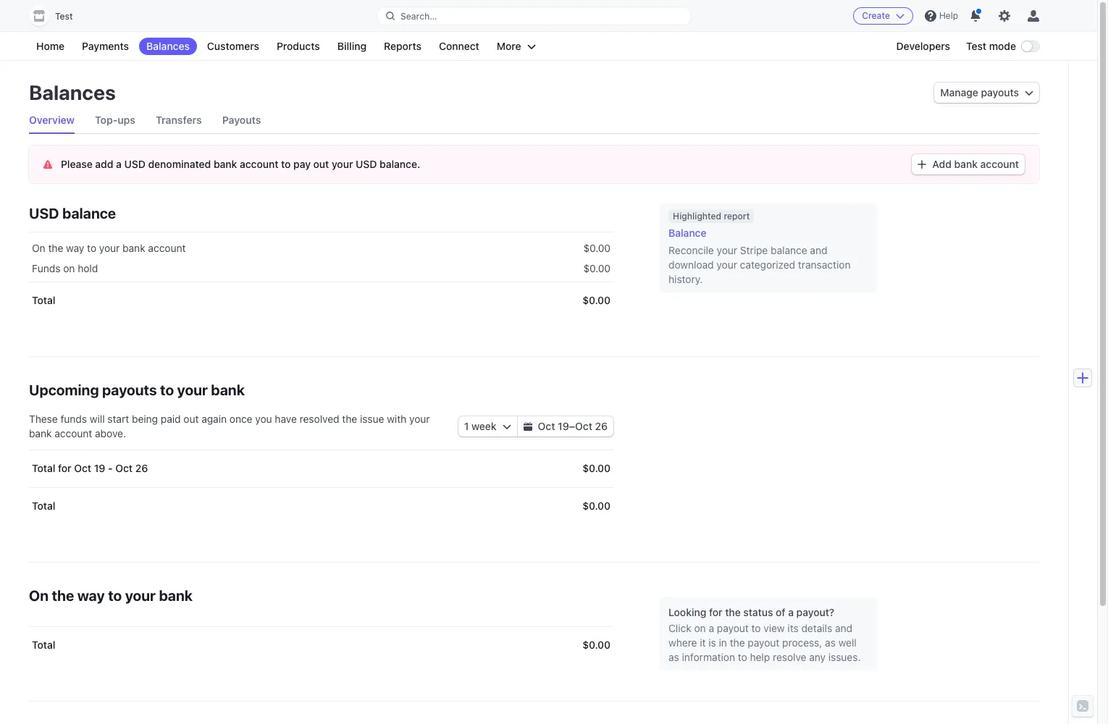 Task type: vqa. For each thing, say whether or not it's contained in the screenshot.
second "Total"
yes



Task type: describe. For each thing, give the bounding box(es) containing it.
top-ups
[[95, 114, 135, 126]]

row containing funds on hold
[[29, 256, 614, 282]]

on for on the way to your bank account
[[32, 242, 45, 254]]

transfers
[[156, 114, 202, 126]]

payments
[[82, 40, 129, 52]]

customers link
[[200, 38, 267, 55]]

on for on the way to your bank
[[29, 587, 49, 604]]

your inside grid
[[99, 242, 120, 254]]

funds
[[60, 413, 87, 425]]

connect
[[439, 40, 479, 52]]

$0.00 for row containing total for
[[583, 462, 611, 474]]

funds
[[32, 262, 61, 275]]

add bank account
[[932, 158, 1019, 170]]

categorized
[[740, 259, 795, 271]]

1 vertical spatial balances
[[29, 80, 116, 104]]

well
[[839, 637, 857, 649]]

please
[[61, 158, 93, 170]]

balance link
[[669, 226, 868, 240]]

on the way to your bank
[[29, 587, 193, 604]]

payouts link
[[222, 107, 261, 133]]

add bank account button
[[912, 154, 1025, 175]]

again
[[202, 413, 227, 425]]

its
[[788, 622, 799, 634]]

customers
[[207, 40, 259, 52]]

issue
[[360, 413, 384, 425]]

26 inside row
[[135, 462, 148, 474]]

these
[[29, 413, 58, 425]]

payout?
[[797, 606, 835, 619]]

please add a usd denominated bank account to pay out your usd balance.
[[61, 158, 420, 170]]

for for oct
[[58, 462, 71, 474]]

0 vertical spatial payout
[[717, 622, 749, 634]]

out inside the these funds will start being paid out again once you have resolved the issue with your bank account above.
[[184, 413, 199, 425]]

upcoming payouts to your bank
[[29, 382, 245, 398]]

svg image for manage payouts
[[1025, 88, 1034, 97]]

developers
[[896, 40, 950, 52]]

$0.00 for sixth row from the top
[[583, 639, 611, 651]]

of
[[776, 606, 786, 619]]

your inside the these funds will start being paid out again once you have resolved the issue with your bank account above.
[[409, 413, 430, 425]]

these funds will start being paid out again once you have resolved the issue with your bank account above.
[[29, 413, 430, 440]]

create button
[[853, 7, 913, 25]]

1 horizontal spatial 19
[[558, 420, 569, 432]]

total for second row from the bottom
[[32, 500, 55, 512]]

home link
[[29, 38, 72, 55]]

issues.
[[829, 651, 861, 663]]

0 horizontal spatial svg image
[[43, 160, 52, 168]]

connect link
[[432, 38, 487, 55]]

details
[[801, 622, 832, 634]]

where
[[669, 637, 697, 649]]

for for the
[[709, 606, 723, 619]]

paid
[[161, 413, 181, 425]]

hold
[[78, 262, 98, 275]]

information
[[682, 651, 735, 663]]

on the way to your bank account
[[32, 242, 186, 254]]

create
[[862, 10, 890, 21]]

once
[[230, 413, 252, 425]]

it
[[700, 637, 706, 649]]

mode
[[989, 40, 1016, 52]]

funds on hold
[[32, 262, 98, 275]]

pay
[[293, 158, 311, 170]]

notifications image
[[970, 10, 981, 22]]

you
[[255, 413, 272, 425]]

manage
[[940, 86, 978, 99]]

manage payouts button
[[934, 83, 1039, 103]]

and inside looking for the status of a payout? click on a payout to view its details and where it is in the payout process, as well as information to help resolve any issues.
[[835, 622, 853, 634]]

ups
[[118, 114, 135, 126]]

transaction
[[798, 259, 851, 271]]

account inside the these funds will start being paid out again once you have resolved the issue with your bank account above.
[[55, 427, 92, 440]]

$0.00 for second row from the bottom
[[583, 500, 611, 512]]

payments link
[[75, 38, 136, 55]]

status
[[743, 606, 773, 619]]

grid containing on the way to your bank account
[[29, 233, 614, 319]]

test for test mode
[[966, 40, 987, 52]]

balance
[[669, 227, 707, 239]]

more
[[497, 40, 521, 52]]

home
[[36, 40, 65, 52]]

process,
[[782, 637, 822, 649]]

help
[[750, 651, 770, 663]]

Search… text field
[[377, 7, 691, 25]]

Search… search field
[[377, 7, 691, 25]]

0 vertical spatial balance
[[62, 205, 116, 222]]

more button
[[490, 38, 543, 55]]

1 week button
[[458, 416, 517, 437]]

bank inside the these funds will start being paid out again once you have resolved the issue with your bank account above.
[[29, 427, 52, 440]]

svg image for 1 week
[[502, 422, 511, 431]]

the inside the these funds will start being paid out again once you have resolved the issue with your bank account above.
[[342, 413, 357, 425]]

download
[[669, 259, 714, 271]]

being
[[132, 413, 158, 425]]

looking
[[669, 606, 706, 619]]

reports link
[[377, 38, 429, 55]]

upcoming
[[29, 382, 99, 398]]

view
[[764, 622, 785, 634]]

is
[[709, 637, 716, 649]]

1 horizontal spatial usd
[[124, 158, 146, 170]]

total for fourth row from the bottom of the page
[[32, 294, 55, 306]]

stripe
[[740, 244, 768, 256]]

19 inside grid
[[94, 462, 105, 474]]

looking for the status of a payout? click on a payout to view its details and where it is in the payout process, as well as information to help resolve any issues.
[[669, 606, 861, 663]]

reports
[[384, 40, 422, 52]]

account inside grid
[[148, 242, 186, 254]]

2 horizontal spatial usd
[[356, 158, 377, 170]]

history.
[[669, 273, 703, 285]]

highlighted
[[673, 211, 722, 222]]

tab list containing overview
[[29, 107, 1039, 134]]

report
[[724, 211, 750, 222]]



Task type: locate. For each thing, give the bounding box(es) containing it.
26 right –
[[595, 420, 608, 432]]

payouts
[[222, 114, 261, 126]]

balances link
[[139, 38, 197, 55]]

$0.00 for row containing on the way to your bank account
[[583, 242, 611, 254]]

balance up on the way to your bank account
[[62, 205, 116, 222]]

$0.00 for fourth row from the bottom of the page
[[583, 294, 611, 306]]

test button
[[29, 6, 87, 26]]

any
[[809, 651, 826, 663]]

test
[[55, 11, 73, 22], [966, 40, 987, 52]]

0 vertical spatial way
[[66, 242, 84, 254]]

1 vertical spatial grid
[[29, 450, 614, 525]]

as down where
[[669, 651, 679, 663]]

row containing on the way to your bank account
[[29, 233, 614, 261]]

26
[[595, 420, 608, 432], [135, 462, 148, 474]]

have
[[275, 413, 297, 425]]

products link
[[269, 38, 327, 55]]

2 vertical spatial a
[[709, 622, 714, 634]]

6 row from the top
[[29, 627, 614, 664]]

and up well
[[835, 622, 853, 634]]

week
[[472, 420, 497, 432]]

row
[[29, 233, 614, 261], [29, 256, 614, 282], [29, 282, 614, 319], [29, 450, 614, 487], [29, 487, 614, 525], [29, 627, 614, 664]]

1 total from the top
[[32, 294, 55, 306]]

svg image left "please"
[[43, 160, 52, 168]]

resolve
[[773, 651, 807, 663]]

0 horizontal spatial as
[[669, 651, 679, 663]]

a right of
[[788, 606, 794, 619]]

payouts
[[981, 86, 1019, 99], [102, 382, 157, 398]]

0 vertical spatial and
[[810, 244, 827, 256]]

grid
[[29, 233, 614, 319], [29, 450, 614, 525]]

0 horizontal spatial balances
[[29, 80, 116, 104]]

test left mode
[[966, 40, 987, 52]]

to inside row
[[87, 242, 96, 254]]

0 vertical spatial test
[[55, 11, 73, 22]]

manage payouts
[[940, 86, 1019, 99]]

4 total from the top
[[32, 639, 55, 651]]

1 horizontal spatial test
[[966, 40, 987, 52]]

1 vertical spatial out
[[184, 413, 199, 425]]

1 horizontal spatial svg image
[[523, 422, 532, 431]]

developers link
[[889, 38, 958, 55]]

highlighted report balance reconcile your stripe balance and download your categorized transaction history.
[[669, 211, 851, 285]]

above.
[[95, 427, 126, 440]]

$0.00 for row containing funds on hold
[[583, 262, 611, 275]]

products
[[277, 40, 320, 52]]

-
[[108, 462, 113, 474]]

out
[[313, 158, 329, 170], [184, 413, 199, 425]]

26 right -
[[135, 462, 148, 474]]

0 horizontal spatial and
[[810, 244, 827, 256]]

0 horizontal spatial test
[[55, 11, 73, 22]]

0 vertical spatial a
[[116, 158, 122, 170]]

1 vertical spatial balance
[[771, 244, 807, 256]]

1 vertical spatial and
[[835, 622, 853, 634]]

on inside looking for the status of a payout? click on a payout to view its details and where it is in the payout process, as well as information to help resolve any issues.
[[694, 622, 706, 634]]

0 vertical spatial 26
[[595, 420, 608, 432]]

payouts right manage
[[981, 86, 1019, 99]]

0 horizontal spatial svg image
[[502, 422, 511, 431]]

1 vertical spatial a
[[788, 606, 794, 619]]

out right pay
[[313, 158, 329, 170]]

0 horizontal spatial out
[[184, 413, 199, 425]]

for right looking at right
[[709, 606, 723, 619]]

1 row from the top
[[29, 233, 614, 261]]

way for on the way to your bank account
[[66, 242, 84, 254]]

1 vertical spatial 19
[[94, 462, 105, 474]]

with
[[387, 413, 407, 425]]

test for test
[[55, 11, 73, 22]]

0 vertical spatial payouts
[[981, 86, 1019, 99]]

and
[[810, 244, 827, 256], [835, 622, 853, 634]]

search…
[[401, 11, 437, 21]]

total for sixth row from the top
[[32, 639, 55, 651]]

balances right payments
[[146, 40, 190, 52]]

for inside looking for the status of a payout? click on a payout to view its details and where it is in the payout process, as well as information to help resolve any issues.
[[709, 606, 723, 619]]

for
[[58, 462, 71, 474], [709, 606, 723, 619]]

0 horizontal spatial balance
[[62, 205, 116, 222]]

balances up overview
[[29, 80, 116, 104]]

on up it
[[694, 622, 706, 634]]

0 vertical spatial grid
[[29, 233, 614, 319]]

2 horizontal spatial svg image
[[1025, 88, 1034, 97]]

balance.
[[380, 158, 420, 170]]

usd right add
[[124, 158, 146, 170]]

1 horizontal spatial 26
[[595, 420, 608, 432]]

0 horizontal spatial payouts
[[102, 382, 157, 398]]

1 horizontal spatial for
[[709, 606, 723, 619]]

account
[[240, 158, 278, 170], [980, 158, 1019, 170], [148, 242, 186, 254], [55, 427, 92, 440]]

bank
[[214, 158, 237, 170], [954, 158, 978, 170], [123, 242, 145, 254], [211, 382, 245, 398], [29, 427, 52, 440], [159, 587, 193, 604]]

account inside button
[[980, 158, 1019, 170]]

$0.00
[[583, 242, 611, 254], [583, 262, 611, 275], [583, 294, 611, 306], [583, 462, 611, 474], [583, 500, 611, 512], [583, 639, 611, 651]]

as left well
[[825, 637, 836, 649]]

tab list
[[29, 107, 1039, 134]]

2 row from the top
[[29, 256, 614, 282]]

1 vertical spatial for
[[709, 606, 723, 619]]

svg image left add
[[918, 160, 927, 169]]

a up "is"
[[709, 622, 714, 634]]

on left "hold"
[[63, 262, 75, 275]]

1 horizontal spatial as
[[825, 637, 836, 649]]

add
[[95, 158, 113, 170]]

transfers link
[[156, 107, 202, 133]]

on inside row
[[63, 262, 75, 275]]

test inside button
[[55, 11, 73, 22]]

click
[[669, 622, 692, 634]]

0 horizontal spatial for
[[58, 462, 71, 474]]

1 horizontal spatial a
[[709, 622, 714, 634]]

0 vertical spatial 19
[[558, 420, 569, 432]]

balance up the categorized
[[771, 244, 807, 256]]

top-ups link
[[95, 107, 135, 133]]

overview link
[[29, 107, 75, 133]]

payout up the in
[[717, 622, 749, 634]]

on
[[63, 262, 75, 275], [694, 622, 706, 634]]

usd left balance.
[[356, 158, 377, 170]]

total
[[32, 294, 55, 306], [32, 462, 55, 474], [32, 500, 55, 512], [32, 639, 55, 651]]

help button
[[919, 4, 964, 28]]

grid containing total for
[[29, 450, 614, 525]]

1 horizontal spatial balance
[[771, 244, 807, 256]]

1 horizontal spatial out
[[313, 158, 329, 170]]

0 vertical spatial as
[[825, 637, 836, 649]]

way inside row
[[66, 242, 84, 254]]

0 vertical spatial on
[[32, 242, 45, 254]]

oct 19 – oct 26
[[538, 420, 608, 432]]

1 vertical spatial as
[[669, 651, 679, 663]]

and up transaction
[[810, 244, 827, 256]]

19
[[558, 420, 569, 432], [94, 462, 105, 474]]

2 total from the top
[[32, 462, 55, 474]]

test mode
[[966, 40, 1016, 52]]

svg image right manage payouts
[[1025, 88, 1034, 97]]

0 horizontal spatial usd
[[29, 205, 59, 222]]

for left -
[[58, 462, 71, 474]]

payout up help
[[748, 637, 780, 649]]

usd balance
[[29, 205, 116, 222]]

0 horizontal spatial 26
[[135, 462, 148, 474]]

0 horizontal spatial 19
[[94, 462, 105, 474]]

in
[[719, 637, 727, 649]]

usd up funds
[[29, 205, 59, 222]]

svg image
[[43, 160, 52, 168], [918, 160, 927, 169]]

0 vertical spatial out
[[313, 158, 329, 170]]

a
[[116, 158, 122, 170], [788, 606, 794, 619], [709, 622, 714, 634]]

svg image inside manage payouts popup button
[[1025, 88, 1034, 97]]

1 horizontal spatial balances
[[146, 40, 190, 52]]

1 vertical spatial test
[[966, 40, 987, 52]]

payouts for upcoming
[[102, 382, 157, 398]]

1 horizontal spatial and
[[835, 622, 853, 634]]

0 horizontal spatial on
[[63, 262, 75, 275]]

1 horizontal spatial on
[[694, 622, 706, 634]]

1 week
[[464, 420, 497, 432]]

as
[[825, 637, 836, 649], [669, 651, 679, 663]]

bank inside button
[[954, 158, 978, 170]]

balance
[[62, 205, 116, 222], [771, 244, 807, 256]]

reconcile
[[669, 244, 714, 256]]

0 horizontal spatial a
[[116, 158, 122, 170]]

1 horizontal spatial svg image
[[918, 160, 927, 169]]

way for on the way to your bank
[[77, 587, 105, 604]]

1 vertical spatial on
[[694, 622, 706, 634]]

your
[[332, 158, 353, 170], [99, 242, 120, 254], [717, 244, 737, 256], [717, 259, 737, 271], [177, 382, 208, 398], [409, 413, 430, 425], [125, 587, 156, 604]]

svg image inside "1 week" popup button
[[502, 422, 511, 431]]

payouts up start
[[102, 382, 157, 398]]

svg image
[[1025, 88, 1034, 97], [502, 422, 511, 431], [523, 422, 532, 431]]

out right paid on the left bottom of the page
[[184, 413, 199, 425]]

payouts for manage
[[981, 86, 1019, 99]]

1 vertical spatial on
[[29, 587, 49, 604]]

add
[[932, 158, 952, 170]]

0 vertical spatial on
[[63, 262, 75, 275]]

2 horizontal spatial a
[[788, 606, 794, 619]]

0 vertical spatial balances
[[146, 40, 190, 52]]

1 vertical spatial payouts
[[102, 382, 157, 398]]

0 vertical spatial for
[[58, 462, 71, 474]]

svg image right "1 week" popup button
[[523, 422, 532, 431]]

1 vertical spatial payout
[[748, 637, 780, 649]]

start
[[107, 413, 129, 425]]

–
[[569, 420, 575, 432]]

test up home
[[55, 11, 73, 22]]

2 grid from the top
[[29, 450, 614, 525]]

1 vertical spatial 26
[[135, 462, 148, 474]]

svg image right week
[[502, 422, 511, 431]]

row containing total for
[[29, 450, 614, 487]]

and inside highlighted report balance reconcile your stripe balance and download your categorized transaction history.
[[810, 244, 827, 256]]

5 row from the top
[[29, 487, 614, 525]]

usd
[[124, 158, 146, 170], [356, 158, 377, 170], [29, 205, 59, 222]]

4 row from the top
[[29, 450, 614, 487]]

balance inside highlighted report balance reconcile your stripe balance and download your categorized transaction history.
[[771, 244, 807, 256]]

3 row from the top
[[29, 282, 614, 319]]

payouts inside popup button
[[981, 86, 1019, 99]]

1 grid from the top
[[29, 233, 614, 319]]

will
[[90, 413, 105, 425]]

the
[[48, 242, 63, 254], [342, 413, 357, 425], [52, 587, 74, 604], [725, 606, 741, 619], [730, 637, 745, 649]]

overview
[[29, 114, 75, 126]]

total for oct 19 - oct 26
[[32, 462, 148, 474]]

1 horizontal spatial payouts
[[981, 86, 1019, 99]]

3 total from the top
[[32, 500, 55, 512]]

balances
[[146, 40, 190, 52], [29, 80, 116, 104]]

svg image inside add bank account button
[[918, 160, 927, 169]]

to
[[281, 158, 291, 170], [87, 242, 96, 254], [160, 382, 174, 398], [108, 587, 122, 604], [752, 622, 761, 634], [738, 651, 747, 663]]

a right add
[[116, 158, 122, 170]]

1
[[464, 420, 469, 432]]

1 vertical spatial way
[[77, 587, 105, 604]]

billing link
[[330, 38, 374, 55]]



